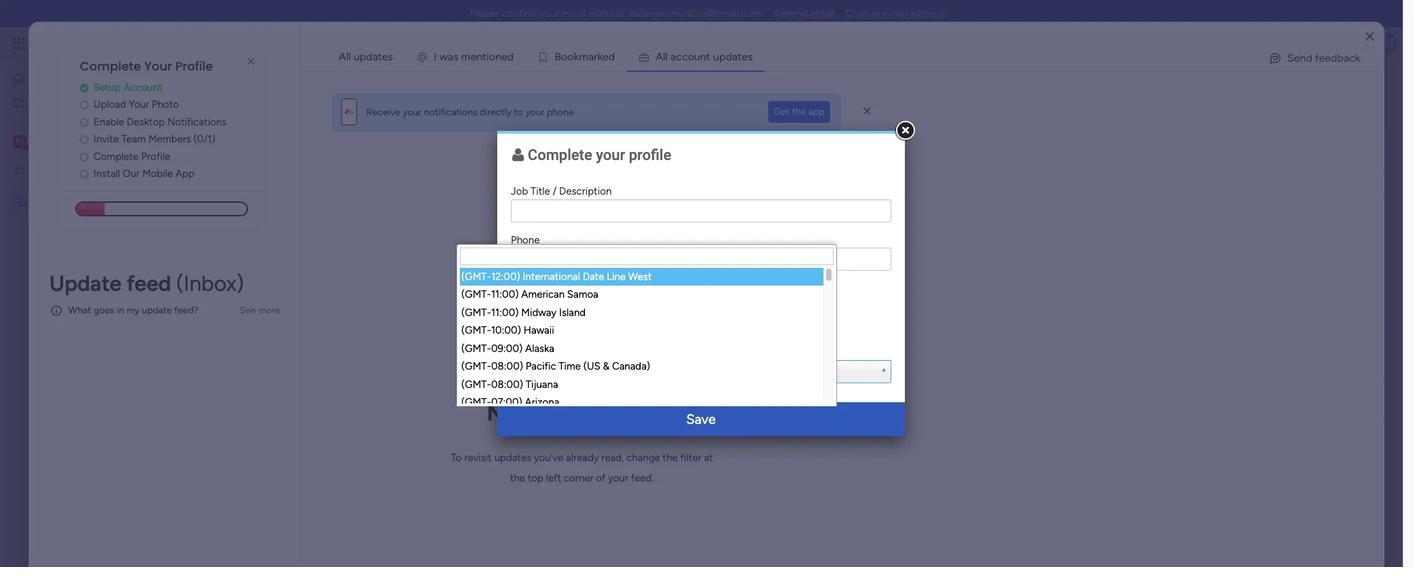 Task type: vqa. For each thing, say whether or not it's contained in the screenshot.
'Change email address'
yes



Task type: describe. For each thing, give the bounding box(es) containing it.
main table button
[[206, 122, 282, 144]]

do
[[252, 207, 268, 224]]

2 o from the left
[[561, 50, 567, 63]]

(0/1)
[[193, 133, 215, 146]]

birthday (optional)
[[511, 283, 596, 295]]

2 c from the left
[[682, 50, 688, 63]]

date inside the (gmt-12:00) international date line west (gmt-11:00) american samoa (gmt-11:00) midway island (gmt-10:00) hawaii (gmt-09:00) alaska (gmt-08:00) pacific time (us & canada) (gmt-08:00) tijuana (gmt-07:00) arizona
[[583, 271, 604, 283]]

08:00) down 09:00)
[[491, 361, 523, 373]]

your right receive
[[403, 106, 422, 118]]

job
[[511, 186, 528, 198]]

1 horizontal spatial of
[[517, 103, 526, 114]]

1 vertical spatial the
[[663, 452, 678, 465]]

to for to revisit updates you've already read, change the filter at the top left corner of your feed.
[[451, 452, 462, 465]]

08:00) down time zone (optional)
[[545, 367, 575, 378]]

(gmt-09:00) alaska option
[[460, 340, 823, 358]]

1 c from the left
[[676, 50, 682, 63]]

(gmt- down 10:00)
[[461, 343, 491, 355]]

2 e from the left
[[501, 50, 507, 63]]

my work
[[30, 96, 66, 108]]

save
[[686, 412, 716, 428]]

check circle image
[[80, 83, 89, 93]]

3 a from the left
[[671, 50, 676, 63]]

1 a from the left
[[448, 50, 453, 63]]

revisit
[[464, 452, 492, 465]]

1 due date field from the top
[[567, 234, 613, 249]]

main table
[[227, 127, 272, 139]]

Search in workspace field
[[29, 163, 113, 179]]

assign
[[330, 103, 358, 114]]

desktop
[[127, 116, 165, 128]]

update
[[142, 305, 172, 317]]

west
[[628, 271, 652, 283]]

(inbox)
[[176, 271, 244, 297]]

complete your profile
[[524, 147, 671, 164]]

1 horizontal spatial pacific
[[577, 367, 606, 378]]

(gmt- up revisit
[[461, 397, 491, 409]]

we
[[511, 324, 522, 333]]

your right to on the top of the page
[[525, 106, 544, 118]]

hire new interns
[[257, 453, 326, 465]]

millerjeremy500@gmail.com
[[629, 7, 761, 20]]

see more
[[620, 102, 660, 113]]

circle o image for complete
[[80, 152, 89, 162]]

at
[[704, 452, 713, 465]]

1 e from the left
[[470, 50, 476, 63]]

2 d from the left
[[609, 50, 615, 63]]

oct for meeting
[[579, 283, 594, 293]]

complete your profile
[[80, 58, 213, 75]]

(gmt-08:00) pacific time (us & canada) link
[[511, 361, 891, 384]]

feed
[[127, 271, 171, 297]]

dapulse x slim image
[[864, 105, 871, 118]]

2 k from the left
[[598, 50, 603, 63]]

2 due from the top
[[570, 428, 587, 440]]

canada) inside the (gmt-12:00) international date line west (gmt-11:00) american samoa (gmt-11:00) midway island (gmt-10:00) hawaii (gmt-09:00) alaska (gmt-08:00) pacific time (us & canada) (gmt-08:00) tijuana (gmt-07:00) arizona
[[612, 361, 650, 373]]

sort by any column image
[[483, 162, 505, 176]]

To Do field
[[230, 207, 272, 224]]

get
[[774, 106, 790, 118]]

install our mobile app
[[93, 168, 194, 180]]

2 due date field from the top
[[567, 427, 613, 442]]

email for change email address
[[883, 7, 907, 20]]

management inside list box
[[65, 196, 121, 208]]

more
[[638, 102, 660, 113]]

4 a from the left
[[732, 50, 738, 63]]

notifications
[[424, 106, 477, 118]]

manage any type of project. assign owners, set timelines and keep track of where your project stands.
[[208, 103, 642, 114]]

09:00)
[[491, 343, 523, 355]]

display
[[544, 324, 567, 333]]

account
[[123, 81, 162, 94]]

complete for complete your profile
[[528, 147, 592, 164]]

meeting
[[289, 285, 324, 296]]

send feedback
[[1287, 52, 1360, 65]]

add view image
[[333, 128, 339, 138]]

29
[[596, 452, 606, 463]]

title
[[531, 186, 550, 198]]

10:00)
[[491, 325, 521, 337]]

see more link
[[618, 101, 662, 115]]

m for a
[[579, 50, 588, 63]]

(gmt- down 09:00)
[[461, 361, 491, 373]]

our
[[123, 168, 140, 180]]

resend
[[774, 7, 808, 20]]

upload your photo
[[93, 99, 179, 111]]

date for second due date field
[[589, 428, 609, 440]]

3 t from the left
[[738, 50, 742, 63]]

update
[[49, 271, 121, 297]]

0 vertical spatial (optional)
[[551, 283, 596, 295]]

1 horizontal spatial (us
[[631, 367, 647, 378]]

send
[[1287, 52, 1312, 65]]

oct 12
[[579, 308, 604, 318]]

2 t from the left
[[706, 50, 710, 63]]

invite team members (0/1) link
[[80, 132, 263, 147]]

1 status from the top
[[697, 235, 724, 247]]

v2 overdue deadline image
[[547, 308, 558, 321]]

1 n from the left
[[476, 50, 482, 63]]

invite team members (0/1)
[[93, 133, 215, 146]]

time zone (optional)
[[511, 347, 606, 359]]

your down island
[[569, 324, 584, 333]]

international
[[523, 271, 580, 283]]

Job Title / Description text field
[[511, 200, 891, 223]]

a l l a c c o u n t u p d a t e s
[[656, 50, 753, 63]]

d for i w a s m e n t i o n e d
[[507, 50, 514, 63]]

your left profile
[[596, 147, 625, 164]]

track
[[493, 103, 515, 114]]

(gmt- up "07:00)"
[[461, 379, 491, 391]]

type
[[262, 103, 281, 114]]

oct for sync
[[579, 308, 594, 318]]

hawaii
[[524, 325, 554, 337]]

confirm
[[502, 7, 537, 20]]

2 status field from the top
[[693, 427, 728, 442]]

pacific inside the (gmt-12:00) international date line west (gmt-11:00) american samoa (gmt-11:00) midway island (gmt-10:00) hawaii (gmt-09:00) alaska (gmt-08:00) pacific time (us & canada) (gmt-08:00) tijuana (gmt-07:00) arizona
[[526, 361, 556, 373]]

phone
[[547, 106, 574, 118]]

i
[[487, 50, 489, 63]]

and
[[452, 103, 468, 114]]

(gmt- down 12:00)
[[461, 289, 491, 301]]

table inside button
[[250, 127, 272, 139]]

all
[[339, 50, 351, 63]]

hide
[[557, 163, 577, 175]]

send feedback button
[[1263, 48, 1366, 69]]

(us inside the (gmt-12:00) international date line west (gmt-11:00) american samoa (gmt-11:00) midway island (gmt-10:00) hawaii (gmt-09:00) alaska (gmt-08:00) pacific time (us & canada) (gmt-08:00) tijuana (gmt-07:00) arizona
[[583, 361, 600, 373]]

a
[[656, 50, 663, 63]]

0 horizontal spatial time
[[511, 347, 533, 359]]

3 o from the left
[[567, 50, 574, 63]]

left
[[546, 473, 561, 485]]

sync
[[294, 309, 315, 321]]

3 e from the left
[[603, 50, 609, 63]]

enable desktop notifications link
[[80, 115, 263, 130]]

1 owner from the top
[[494, 235, 523, 247]]

table inside button
[[292, 127, 315, 139]]

1 email from the left
[[562, 7, 586, 20]]

setup account
[[93, 81, 162, 94]]

unread
[[522, 401, 591, 427]]

complete for complete your profile
[[80, 58, 141, 75]]

(gmt- up tijuana
[[517, 367, 545, 378]]

b o o k m a r k e d
[[555, 50, 615, 63]]

1 t from the left
[[482, 50, 487, 63]]

nov 29
[[577, 452, 606, 463]]

nov for nov 29
[[577, 452, 594, 463]]

Phone text field
[[511, 248, 891, 271]]

circle o image for invite
[[80, 135, 89, 145]]

interns
[[297, 453, 326, 465]]

you've
[[534, 452, 564, 465]]

app
[[808, 106, 825, 118]]

i w a s m e n t i o n e d
[[434, 50, 514, 63]]

app
[[175, 168, 194, 180]]

Project Management field
[[203, 70, 434, 101]]

circle o image for enable
[[80, 117, 89, 128]]

1 owner field from the top
[[491, 234, 526, 249]]

get the app button
[[768, 101, 830, 123]]

the inside button
[[792, 106, 806, 118]]

0 horizontal spatial profile
[[141, 151, 170, 163]]

collapse board header image
[[1372, 128, 1383, 139]]

your for photo
[[129, 99, 149, 111]]

mobile
[[142, 168, 173, 180]]

/
[[553, 186, 557, 198]]

new
[[277, 453, 295, 465]]

1 horizontal spatial canada)
[[658, 367, 693, 378]]

won't
[[524, 324, 542, 333]]

angle down image
[[264, 164, 271, 174]]

updates for to revisit updates you've already read, change the filter at the top left corner of your feed.
[[494, 452, 531, 465]]

owners,
[[361, 103, 394, 114]]

4 o from the left
[[688, 50, 694, 63]]

receive
[[367, 106, 400, 118]]

(gmt- up 10:00)
[[461, 307, 491, 319]]

setup
[[93, 81, 121, 94]]

what goes in my update feed?
[[68, 305, 199, 317]]

to
[[514, 106, 523, 118]]

nov 4
[[579, 260, 603, 270]]

email for resend email
[[810, 7, 834, 20]]

2 a from the left
[[588, 50, 594, 63]]

my
[[30, 96, 43, 108]]

save button
[[497, 403, 905, 437]]

lottie animation element
[[473, 173, 691, 390]]

(gmt-08:00) pacific time (us & canada)
[[517, 367, 693, 378]]

time inside the (gmt-12:00) international date line west (gmt-11:00) american samoa (gmt-11:00) midway island (gmt-10:00) hawaii (gmt-09:00) alaska (gmt-08:00) pacific time (us & canada) (gmt-08:00) tijuana (gmt-07:00) arizona
[[559, 361, 581, 373]]

no unread updates
[[487, 401, 677, 427]]

1 dropdown from the top
[[810, 235, 854, 247]]



Task type: locate. For each thing, give the bounding box(es) containing it.
e right r
[[603, 50, 609, 63]]

1 vertical spatial project management
[[32, 196, 121, 208]]

to inside field
[[234, 207, 249, 224]]

0 vertical spatial your
[[144, 58, 172, 75]]

2 due date from the top
[[570, 428, 609, 440]]

1 vertical spatial circle o image
[[80, 117, 89, 128]]

the right get
[[792, 106, 806, 118]]

project management list box
[[0, 188, 173, 397]]

circle o image inside invite team members (0/1) link
[[80, 135, 89, 145]]

0 vertical spatial date
[[589, 235, 609, 247]]

circle o image for install
[[80, 169, 89, 180]]

circle o image left invite
[[80, 135, 89, 145]]

2 horizontal spatial t
[[738, 50, 742, 63]]

0 vertical spatial status
[[697, 235, 724, 247]]

circle o image for upload
[[80, 100, 89, 110]]

t right the p at the top right of page
[[738, 50, 742, 63]]

1 vertical spatial management
[[65, 196, 121, 208]]

m for e
[[461, 50, 470, 63]]

workspace
[[58, 135, 111, 148]]

0 horizontal spatial m
[[461, 50, 470, 63]]

0 vertical spatial the
[[792, 106, 806, 118]]

2 u from the left
[[713, 50, 719, 63]]

any
[[244, 103, 259, 114]]

1 m from the left
[[461, 50, 470, 63]]

project management up project.
[[207, 70, 431, 101]]

0 horizontal spatial table
[[250, 127, 272, 139]]

main inside workspace selection element
[[31, 135, 55, 148]]

1 vertical spatial due
[[570, 428, 587, 440]]

v2 search image
[[294, 162, 304, 177]]

stands.
[[611, 103, 642, 114]]

list box containing (gmt-12:00) international date line west
[[457, 268, 834, 412]]

already
[[566, 452, 599, 465]]

1 horizontal spatial email
[[810, 7, 834, 20]]

not
[[685, 453, 702, 465]]

user image
[[512, 147, 524, 162]]

owner field down the no
[[491, 427, 526, 442]]

2 11:00) from the top
[[491, 307, 519, 319]]

date up 4
[[589, 235, 609, 247]]

time down we
[[511, 347, 533, 359]]

n right i in the left of the page
[[495, 50, 501, 63]]

1 vertical spatial nov
[[577, 452, 594, 463]]

oct left 31
[[579, 283, 594, 293]]

time down time zone (optional)
[[559, 361, 581, 373]]

& down (gmt-09:00) alaska option
[[649, 367, 655, 378]]

profile
[[629, 147, 671, 164]]

4
[[598, 260, 603, 270]]

install
[[93, 168, 120, 180]]

11:00)
[[491, 289, 519, 301], [491, 307, 519, 319]]

2 table from the left
[[292, 127, 315, 139]]

m
[[16, 136, 24, 147]]

1 vertical spatial due date field
[[567, 427, 613, 442]]

0 vertical spatial project
[[207, 70, 280, 101]]

main for main workspace
[[31, 135, 55, 148]]

2 horizontal spatial of
[[596, 473, 606, 485]]

oct left 12
[[579, 308, 594, 318]]

Completed field
[[230, 399, 307, 417]]

2 horizontal spatial email
[[883, 7, 907, 20]]

0 vertical spatial due
[[570, 235, 587, 247]]

circle o image down workspace
[[80, 152, 89, 162]]

kickoff
[[257, 285, 287, 296]]

of right type
[[283, 103, 292, 114]]

island
[[559, 307, 586, 319]]

due date field up the nov 4
[[567, 234, 613, 249]]

1 vertical spatial owner
[[494, 428, 523, 440]]

notifications
[[167, 116, 227, 128]]

1 11:00) from the top
[[491, 289, 519, 301]]

table down project.
[[292, 127, 315, 139]]

3 n from the left
[[700, 50, 706, 63]]

1 table from the left
[[250, 127, 272, 139]]

1 u from the left
[[694, 50, 700, 63]]

birthday
[[511, 283, 549, 295]]

set
[[396, 103, 409, 114]]

top
[[528, 473, 543, 485]]

1 horizontal spatial project
[[207, 70, 280, 101]]

1 horizontal spatial time
[[559, 361, 581, 373]]

please confirm your email address: millerjeremy500@gmail.com
[[470, 7, 761, 20]]

complete up setup
[[80, 58, 141, 75]]

o down please in the left of the page
[[489, 50, 495, 63]]

upload your photo link
[[80, 97, 263, 113]]

address
[[910, 7, 945, 20]]

0 vertical spatial circle o image
[[80, 100, 89, 110]]

0 horizontal spatial see
[[240, 305, 256, 316]]

0 horizontal spatial k
[[574, 50, 579, 63]]

l right a
[[666, 50, 668, 63]]

1 horizontal spatial project management
[[207, 70, 431, 101]]

see more
[[240, 305, 280, 316]]

None text field
[[460, 248, 834, 265]]

workspace selection element
[[13, 134, 113, 151]]

of inside the to revisit updates you've already read, change the filter at the top left corner of your feed.
[[596, 473, 606, 485]]

project up any
[[207, 70, 280, 101]]

2 owner from the top
[[494, 428, 523, 440]]

1 horizontal spatial management
[[285, 70, 431, 101]]

s
[[453, 50, 458, 63], [748, 50, 753, 63]]

owner
[[494, 235, 523, 247], [494, 428, 523, 440]]

o left r
[[561, 50, 567, 63]]

11:00) down 12:00)
[[491, 289, 519, 301]]

n left the p at the top right of page
[[700, 50, 706, 63]]

date for first due date field from the top
[[589, 235, 609, 247]]

l down the millerjeremy500@gmail.com
[[663, 50, 666, 63]]

0 vertical spatial due date field
[[567, 234, 613, 249]]

we won't display your birth year
[[511, 324, 618, 333]]

to for to do
[[234, 207, 249, 224]]

Dropdown field
[[806, 234, 858, 249], [806, 427, 858, 442]]

1 d from the left
[[507, 50, 514, 63]]

0 horizontal spatial email
[[562, 7, 586, 20]]

1 vertical spatial project
[[32, 196, 63, 208]]

change
[[845, 7, 881, 20]]

k
[[574, 50, 579, 63], [598, 50, 603, 63]]

completed
[[234, 399, 304, 416]]

tab list
[[327, 43, 1379, 71]]

2 vertical spatial date
[[589, 428, 609, 440]]

1 vertical spatial circle o image
[[80, 152, 89, 162]]

to inside the to revisit updates you've already read, change the filter at the top left corner of your feed.
[[451, 452, 462, 465]]

workspace image
[[13, 134, 26, 149]]

management
[[285, 70, 431, 101], [65, 196, 121, 208]]

1 s from the left
[[453, 50, 458, 63]]

complete for complete profile
[[93, 151, 139, 163]]

the left filter
[[663, 452, 678, 465]]

08:00) up "07:00)"
[[491, 379, 523, 391]]

of down 29
[[596, 473, 606, 485]]

1 horizontal spatial u
[[713, 50, 719, 63]]

your inside 'link'
[[129, 99, 149, 111]]

e
[[470, 50, 476, 63], [501, 50, 507, 63], [603, 50, 609, 63], [742, 50, 748, 63]]

of right track
[[517, 103, 526, 114]]

(gmt- left birthday
[[461, 271, 491, 283]]

1 horizontal spatial d
[[609, 50, 615, 63]]

o left the p at the top right of page
[[688, 50, 694, 63]]

e left i in the left of the page
[[470, 50, 476, 63]]

your
[[144, 58, 172, 75], [129, 99, 149, 111]]

1 circle o image from the top
[[80, 135, 89, 145]]

0 vertical spatial updates
[[354, 50, 393, 63]]

owner down the no
[[494, 428, 523, 440]]

column information image
[[766, 236, 777, 247], [619, 429, 630, 440], [766, 429, 777, 440]]

0 horizontal spatial of
[[283, 103, 292, 114]]

please
[[470, 7, 499, 20]]

1 vertical spatial status
[[697, 428, 724, 440]]

circle o image down check circle icon
[[80, 100, 89, 110]]

o right the b
[[567, 50, 574, 63]]

2 horizontal spatial time
[[608, 367, 629, 378]]

the
[[792, 106, 806, 118], [663, 452, 678, 465], [510, 473, 525, 485]]

0 vertical spatial owner field
[[491, 234, 526, 249]]

your right 'where'
[[557, 103, 576, 114]]

1 horizontal spatial updates
[[494, 452, 531, 465]]

1 l from the left
[[663, 50, 666, 63]]

0 vertical spatial profile
[[175, 58, 213, 75]]

dapulse x slim image
[[243, 54, 259, 70]]

nov left 4
[[579, 260, 596, 270]]

t left the p at the top right of page
[[706, 50, 710, 63]]

project.
[[295, 103, 327, 114]]

0 horizontal spatial pacific
[[526, 361, 556, 373]]

your down read,
[[608, 473, 628, 485]]

1 due from the top
[[570, 235, 587, 247]]

tab list containing all updates
[[327, 43, 1379, 71]]

column information image
[[619, 236, 630, 247]]

0 vertical spatial oct
[[579, 283, 594, 293]]

u left the p at the top right of page
[[694, 50, 700, 63]]

2 email from the left
[[810, 7, 834, 20]]

w
[[439, 50, 448, 63]]

see inside see more link
[[620, 102, 636, 113]]

jeremy miller image
[[1375, 33, 1397, 54]]

2 horizontal spatial d
[[726, 50, 732, 63]]

your for profile
[[144, 58, 172, 75]]

select product image
[[12, 37, 26, 50]]

your down account
[[129, 99, 149, 111]]

0 horizontal spatial &
[[603, 361, 610, 373]]

main inside button
[[227, 127, 247, 139]]

filter by anything image
[[463, 161, 479, 177]]

date up oct 31
[[583, 271, 604, 283]]

pacific down time zone (optional)
[[577, 367, 606, 378]]

1 dropdown field from the top
[[806, 234, 858, 249]]

m left i in the left of the page
[[461, 50, 470, 63]]

to revisit updates you've already read, change the filter at the top left corner of your feed.
[[451, 452, 713, 485]]

1 vertical spatial due date
[[570, 428, 609, 440]]

0 horizontal spatial canada)
[[612, 361, 650, 373]]

1 horizontal spatial the
[[663, 452, 678, 465]]

birth
[[586, 324, 602, 333]]

1 horizontal spatial table
[[292, 127, 315, 139]]

d down the millerjeremy500@gmail.com
[[726, 50, 732, 63]]

line
[[607, 271, 626, 283]]

not started
[[685, 453, 736, 465]]

(gmt-08:00) tijuana option
[[460, 376, 823, 394]]

midway
[[521, 307, 557, 319]]

1 horizontal spatial profile
[[175, 58, 213, 75]]

updates inside the to revisit updates you've already read, change the filter at the top left corner of your feed.
[[494, 452, 531, 465]]

d right r
[[609, 50, 615, 63]]

due date down no unread updates
[[570, 428, 609, 440]]

option
[[0, 190, 173, 192]]

3 d from the left
[[726, 50, 732, 63]]

year
[[603, 324, 618, 333]]

0 vertical spatial due date
[[570, 235, 609, 247]]

close image
[[1366, 32, 1374, 42]]

circle o image inside "enable desktop notifications" link
[[80, 117, 89, 128]]

0 horizontal spatial s
[[453, 50, 458, 63]]

my
[[127, 305, 140, 317]]

2 s from the left
[[748, 50, 753, 63]]

0 horizontal spatial d
[[507, 50, 514, 63]]

1 horizontal spatial &
[[649, 367, 655, 378]]

2 circle o image from the top
[[80, 152, 89, 162]]

working
[[682, 260, 718, 272]]

read,
[[602, 452, 624, 465]]

updates
[[354, 50, 393, 63], [596, 401, 677, 427], [494, 452, 531, 465]]

tijuana
[[526, 379, 558, 391]]

photo
[[152, 99, 179, 111]]

2 l from the left
[[666, 50, 668, 63]]

main right workspace image
[[31, 135, 55, 148]]

0 vertical spatial management
[[285, 70, 431, 101]]

0 horizontal spatial the
[[510, 473, 525, 485]]

more
[[258, 305, 280, 316]]

(us down (gmt-09:00) alaska option
[[631, 367, 647, 378]]

0 vertical spatial owner
[[494, 235, 523, 247]]

timelines
[[412, 103, 450, 114]]

0 vertical spatial 11:00)
[[491, 289, 519, 301]]

nov left 29
[[577, 452, 594, 463]]

status field up working on it in the top of the page
[[693, 234, 728, 249]]

list box
[[457, 268, 834, 412]]

0 vertical spatial to
[[234, 207, 249, 224]]

oct
[[579, 283, 594, 293], [579, 308, 594, 318]]

email left the address: at the left
[[562, 7, 586, 20]]

complete profile link
[[80, 149, 263, 165]]

table down any
[[250, 127, 272, 139]]

1 vertical spatial date
[[583, 271, 604, 283]]

1 vertical spatial dropdown
[[810, 428, 854, 440]]

1 vertical spatial status field
[[693, 427, 728, 442]]

1 horizontal spatial k
[[598, 50, 603, 63]]

your inside the to revisit updates you've already read, change the filter at the top left corner of your feed.
[[608, 473, 628, 485]]

1 vertical spatial 11:00)
[[491, 307, 519, 319]]

0 horizontal spatial main
[[31, 135, 55, 148]]

0 vertical spatial status field
[[693, 234, 728, 249]]

show board description image
[[440, 79, 456, 92]]

0 horizontal spatial management
[[65, 196, 121, 208]]

2 n from the left
[[495, 50, 501, 63]]

see inside see more button
[[240, 305, 256, 316]]

v2 done deadline image
[[547, 284, 558, 297]]

(gmt- up 09:00)
[[461, 325, 491, 337]]

updates right all
[[354, 50, 393, 63]]

(gmt-11:00) american samoa option
[[460, 286, 823, 304]]

2 circle o image from the top
[[80, 117, 89, 128]]

2 horizontal spatial n
[[700, 50, 706, 63]]

feed?
[[174, 305, 199, 317]]

kickoff meeting
[[257, 285, 324, 296]]

alaska
[[525, 343, 554, 355]]

oct 31
[[579, 283, 604, 293]]

resend email
[[774, 7, 834, 20]]

1 circle o image from the top
[[80, 100, 89, 110]]

status
[[697, 235, 724, 247], [697, 428, 724, 440]]

1 vertical spatial profile
[[141, 151, 170, 163]]

circle o image inside complete profile link
[[80, 152, 89, 162]]

2 vertical spatial updates
[[494, 452, 531, 465]]

nov for nov 4
[[579, 260, 596, 270]]

d for a l l a c c o u n t u p d a t e s
[[726, 50, 732, 63]]

0 vertical spatial dropdown
[[810, 235, 854, 247]]

1 vertical spatial oct
[[579, 308, 594, 318]]

owner field up 12:00)
[[491, 234, 526, 249]]

1 horizontal spatial to
[[451, 452, 462, 465]]

1 horizontal spatial s
[[748, 50, 753, 63]]

address:
[[589, 7, 627, 20]]

2 m from the left
[[579, 50, 588, 63]]

main down manage
[[227, 127, 247, 139]]

1 image
[[1215, 28, 1227, 43]]

2 vertical spatial the
[[510, 473, 525, 485]]

s right w
[[453, 50, 458, 63]]

your up the setup account link
[[144, 58, 172, 75]]

0 horizontal spatial u
[[694, 50, 700, 63]]

0 horizontal spatial t
[[482, 50, 487, 63]]

11:00) up 10:00)
[[491, 307, 519, 319]]

31
[[596, 283, 604, 293]]

circle o image
[[80, 135, 89, 145], [80, 152, 89, 162]]

(gmt-07:00) arizona option
[[460, 394, 823, 412]]

status up phone text field
[[697, 235, 724, 247]]

Status field
[[693, 234, 728, 249], [693, 427, 728, 442]]

project management inside list box
[[32, 196, 121, 208]]

receive your notifications directly to your phone
[[367, 106, 574, 118]]

email right 'change' at the top of the page
[[883, 7, 907, 20]]

1 status field from the top
[[693, 234, 728, 249]]

management up assign in the top of the page
[[285, 70, 431, 101]]

updates for no unread updates
[[596, 401, 677, 427]]

0 vertical spatial see
[[620, 102, 636, 113]]

circle o image inside install our mobile app link
[[80, 169, 89, 180]]

n left i in the left of the page
[[476, 50, 482, 63]]

complete up job title / description
[[528, 147, 592, 164]]

management down install
[[65, 196, 121, 208]]

the left top
[[510, 473, 525, 485]]

see for see more
[[240, 305, 256, 316]]

updates down (gmt-08:00) tijuana option
[[596, 401, 677, 427]]

complete profile
[[93, 151, 170, 163]]

all updates link
[[328, 44, 404, 70]]

2 dropdown field from the top
[[806, 427, 858, 442]]

1 oct from the top
[[579, 283, 594, 293]]

home button
[[8, 68, 146, 90]]

0 horizontal spatial project management
[[32, 196, 121, 208]]

profile down invite team members (0/1)
[[141, 151, 170, 163]]

your right confirm
[[539, 7, 560, 20]]

e right i in the left of the page
[[501, 50, 507, 63]]

pacific
[[526, 361, 556, 373], [577, 367, 606, 378]]

0 horizontal spatial updates
[[354, 50, 393, 63]]

samoa
[[567, 289, 598, 301]]

0 horizontal spatial n
[[476, 50, 482, 63]]

2 oct from the top
[[579, 308, 594, 318]]

see more button
[[234, 300, 286, 322]]

1 horizontal spatial t
[[706, 50, 710, 63]]

2 dropdown from the top
[[810, 428, 854, 440]]

0 horizontal spatial project
[[32, 196, 63, 208]]

due date
[[570, 235, 609, 247], [570, 428, 609, 440]]

Due Date field
[[567, 234, 613, 249], [567, 427, 613, 442]]

project management
[[207, 70, 431, 101], [32, 196, 121, 208]]

1 vertical spatial see
[[240, 305, 256, 316]]

1 o from the left
[[489, 50, 495, 63]]

1 k from the left
[[574, 50, 579, 63]]

(gmt-11:00) midway island option
[[460, 304, 823, 322]]

1 vertical spatial your
[[129, 99, 149, 111]]

a right the b
[[588, 50, 594, 63]]

1 due date from the top
[[570, 235, 609, 247]]

t right w
[[482, 50, 487, 63]]

(gmt-10:00) hawaii option
[[460, 322, 823, 340]]

0 vertical spatial project management
[[207, 70, 431, 101]]

0 vertical spatial nov
[[579, 260, 596, 270]]

circle o image
[[80, 100, 89, 110], [80, 117, 89, 128], [80, 169, 89, 180]]

(us down time zone (optional)
[[583, 361, 600, 373]]

2 owner field from the top
[[491, 427, 526, 442]]

a right i
[[448, 50, 453, 63]]

project inside list box
[[32, 196, 63, 208]]

& down year
[[603, 361, 610, 373]]

circle o image up workspace
[[80, 117, 89, 128]]

0 horizontal spatial (us
[[583, 361, 600, 373]]

a right the p at the top right of page
[[732, 50, 738, 63]]

due date up the nov 4
[[570, 235, 609, 247]]

complete
[[80, 58, 141, 75], [528, 147, 592, 164], [93, 151, 139, 163]]

team
[[121, 133, 146, 146]]

d right i in the left of the page
[[507, 50, 514, 63]]

& inside the (gmt-12:00) international date line west (gmt-11:00) american samoa (gmt-11:00) midway island (gmt-10:00) hawaii (gmt-09:00) alaska (gmt-08:00) pacific time (us & canada) (gmt-08:00) tijuana (gmt-07:00) arizona
[[603, 361, 610, 373]]

due down no unread updates
[[570, 428, 587, 440]]

2 status from the top
[[697, 428, 724, 440]]

due up the nov 4
[[570, 235, 587, 247]]

due date field down no unread updates
[[567, 427, 613, 442]]

monthly
[[257, 309, 292, 321]]

1 horizontal spatial see
[[620, 102, 636, 113]]

main for main table
[[227, 127, 247, 139]]

filter
[[680, 452, 701, 465]]

circle o image inside upload your photo 'link'
[[80, 100, 89, 110]]

c
[[676, 50, 682, 63], [682, 50, 688, 63]]

home
[[31, 73, 57, 84]]

email right "resend"
[[810, 7, 834, 20]]

a right a
[[671, 50, 676, 63]]

e right the p at the top right of page
[[742, 50, 748, 63]]

corner
[[564, 473, 593, 485]]

1 vertical spatial dropdown field
[[806, 427, 858, 442]]

4 e from the left
[[742, 50, 748, 63]]

updates up top
[[494, 452, 531, 465]]

1 vertical spatial owner field
[[491, 427, 526, 442]]

project down "search in workspace" field
[[32, 196, 63, 208]]

Owner field
[[491, 234, 526, 249], [491, 427, 526, 442]]

1 horizontal spatial m
[[579, 50, 588, 63]]

(gmt-12:00) international date line west option
[[460, 268, 823, 286]]

3 email from the left
[[883, 7, 907, 20]]

see for see more
[[620, 102, 636, 113]]

m left r
[[579, 50, 588, 63]]

3 circle o image from the top
[[80, 169, 89, 180]]

manage
[[208, 103, 242, 114]]

update feed (inbox)
[[49, 271, 244, 297]]

to left revisit
[[451, 452, 462, 465]]

1 vertical spatial (optional)
[[562, 347, 606, 359]]

project
[[207, 70, 280, 101], [32, 196, 63, 208]]

2 horizontal spatial updates
[[596, 401, 677, 427]]

pacific down zone
[[526, 361, 556, 373]]

1 horizontal spatial n
[[495, 50, 501, 63]]

(gmt-08:00) pacific time (us & canada) option
[[460, 358, 823, 376]]



